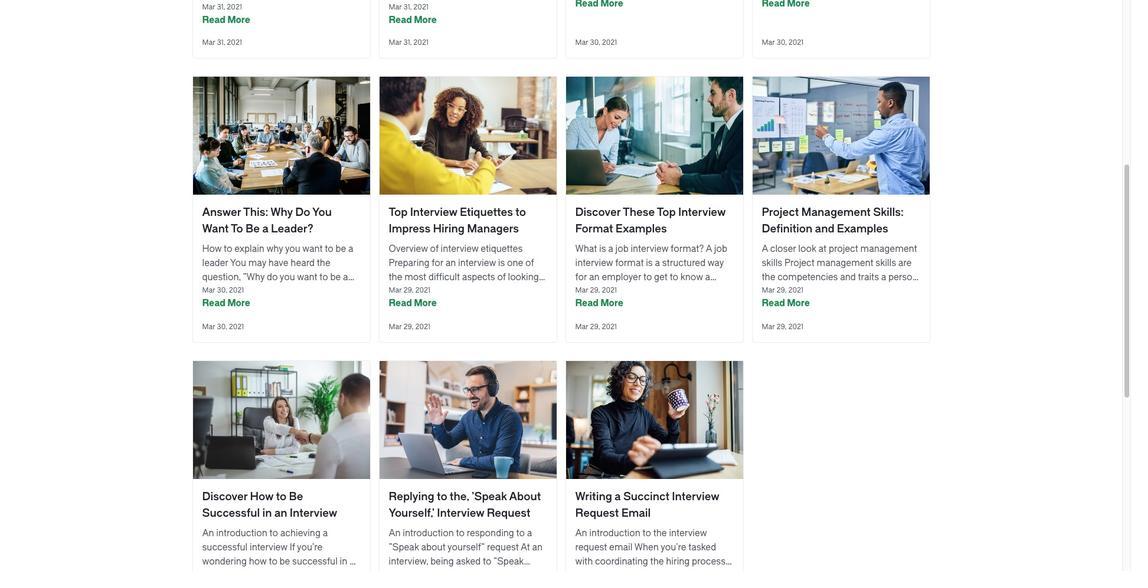 Task type: describe. For each thing, give the bounding box(es) containing it.
way
[[708, 258, 724, 269]]

more for discover these top interview format examples
[[601, 298, 623, 309]]

format?
[[671, 244, 704, 254]]

2021 inside mar 30, 2021 read more
[[229, 286, 244, 295]]

being
[[430, 557, 454, 567]]

when
[[635, 543, 659, 553]]

you're for email
[[661, 543, 686, 553]]

how to explain why you want to be a leader you may have heard the question, "why do you want to be a leader?" during...
[[202, 244, 353, 297]]

1 vertical spatial management
[[817, 258, 874, 269]]

a inside overview of interview etiquettes preparing for an interview is one of the most difficult aspects of looking for a job. chances are you are...
[[403, 286, 408, 297]]

do
[[267, 272, 278, 283]]

1 mar 31, 2021 read more from the left
[[202, 3, 250, 25]]

discover these top interview format examples
[[575, 206, 726, 236]]

a inside writing a succinct interview request email
[[615, 491, 621, 504]]

to inside 'an introduction to the interview request email when you're tasked with coordinating the hiring process, developing an effective interv'
[[643, 528, 651, 539]]

discover how to be successful in an interview
[[202, 491, 337, 520]]

competencies
[[778, 272, 838, 283]]

request inside replying to the, 'speak about yourself,' interview request
[[487, 507, 531, 520]]

the up when
[[653, 528, 667, 539]]

mar 29, 2021 for project management skills: definition and examples
[[762, 323, 804, 331]]

no
[[264, 571, 275, 572]]

an inside 'an introduction to the interview request email when you're tasked with coordinating the hiring process, developing an effective interv'
[[624, 571, 634, 572]]

in inside a closer look at project management skills project management skills are the competencies and traits a person needs in order to effectively coordinate a project...
[[790, 286, 797, 297]]

responding
[[467, 528, 514, 539]]

email
[[609, 543, 633, 553]]

the inside how to explain why you want to be a leader you may have heard the question, "why do you want to be a leader?" during...
[[317, 258, 330, 269]]

0 vertical spatial yourself"
[[448, 543, 485, 553]]

you
[[312, 206, 332, 219]]

0 vertical spatial you
[[285, 244, 300, 254]]

replying
[[389, 491, 434, 504]]

what
[[575, 244, 597, 254]]

want
[[202, 223, 229, 236]]

yourself,'
[[389, 507, 435, 520]]

2 skills from the left
[[876, 258, 896, 269]]

management
[[802, 206, 871, 219]]

potential
[[575, 286, 612, 297]]

to up no
[[269, 557, 277, 567]]

explain
[[235, 244, 264, 254]]

know
[[681, 272, 703, 283]]

how inside how to explain why you want to be a leader you may have heard the question, "why do you want to be a leader?" during...
[[202, 244, 222, 254]]

achieving
[[280, 528, 321, 539]]

an introduction to the interview request email when you're tasked with coordinating the hiring process, developing an effective interv
[[575, 528, 728, 572]]

0 horizontal spatial about
[[389, 571, 413, 572]]

interview inside 'an introduction to the interview request email when you're tasked with coordinating the hiring process, developing an effective interv'
[[669, 528, 707, 539]]

have
[[268, 258, 288, 269]]

is right format
[[646, 258, 653, 269]]

read for answer this: why do you want to be a leader?
[[202, 298, 225, 309]]

top inside top interview etiquettes to impress hiring managers
[[389, 206, 408, 219]]

interview, inside an introduction to achieving a successful interview if you're wondering how to be successful in an interview, look no further. there
[[202, 571, 242, 572]]

1 mar 30, 2021 link from the left
[[566, 0, 743, 58]]

request inside writing a succinct interview request email
[[575, 507, 619, 520]]

0 horizontal spatial of
[[430, 244, 439, 254]]

how inside discover how to be successful in an interview
[[250, 491, 274, 504]]

an inside an introduction to responding to a "speak about yourself" request at an interview, being asked to "speak about yourself" is a standard requ
[[532, 543, 543, 553]]

project...
[[817, 301, 853, 311]]

interview up the 'aspects'
[[458, 258, 496, 269]]

29, down "what"
[[590, 286, 600, 295]]

top interview etiquettes to impress hiring managers
[[389, 206, 526, 236]]

request inside 'an introduction to the interview request email when you're tasked with coordinating the hiring process, developing an effective interv'
[[575, 543, 607, 553]]

these
[[623, 206, 655, 219]]

0 vertical spatial be
[[336, 244, 346, 254]]

to up at
[[516, 528, 525, 539]]

a inside an introduction to achieving a successful interview if you're wondering how to be successful in an interview, look no further. there
[[323, 528, 328, 539]]

1 vertical spatial you
[[280, 272, 295, 283]]

request inside an introduction to responding to a "speak about yourself" request at an interview, being asked to "speak about yourself" is a standard requ
[[487, 543, 519, 553]]

look inside an introduction to achieving a successful interview if you're wondering how to be successful in an interview, look no further. there
[[244, 571, 262, 572]]

is inside an introduction to responding to a "speak about yourself" request at an interview, being asked to "speak about yourself" is a standard requ
[[455, 571, 461, 572]]

interview up format
[[631, 244, 669, 254]]

to inside top interview etiquettes to impress hiring managers
[[516, 206, 526, 219]]

1 horizontal spatial of
[[497, 272, 506, 283]]

process,
[[692, 557, 728, 567]]

1 mar 31, 2021 from the left
[[202, 38, 242, 47]]

an inside discover how to be successful in an interview
[[274, 507, 287, 520]]

0 vertical spatial management
[[861, 244, 917, 254]]

2 vertical spatial for
[[389, 286, 401, 297]]

a inside what is a job interview format? a job interview format is a structured way for an employer to get to know a potential employee....
[[706, 244, 712, 254]]

you inside overview of interview etiquettes preparing for an interview is one of the most difficult aspects of looking for a job. chances are you are...
[[483, 286, 498, 297]]

what is a job interview format? a job interview format is a structured way for an employer to get to know a potential employee....
[[575, 244, 727, 297]]

project inside a closer look at project management skills project management skills are the competencies and traits a person needs in order to effectively coordinate a project...
[[785, 258, 815, 269]]

order
[[800, 286, 822, 297]]

project inside project management skills: definition and examples
[[762, 206, 799, 219]]

if
[[290, 543, 295, 553]]

difficult
[[429, 272, 460, 283]]

successful
[[202, 507, 260, 520]]

skills:
[[873, 206, 904, 219]]

mar 29, 2021 for top interview etiquettes to impress hiring managers
[[389, 323, 430, 331]]

most
[[405, 272, 426, 283]]

etiquettes
[[460, 206, 513, 219]]

for inside what is a job interview format? a job interview format is a structured way for an employer to get to know a potential employee....
[[575, 272, 587, 283]]

discover for successful
[[202, 491, 248, 504]]

30, inside mar 30, 2021 read more
[[217, 286, 227, 295]]

you may
[[230, 258, 266, 269]]

writing
[[575, 491, 612, 504]]

leader
[[202, 258, 228, 269]]

to right get
[[670, 272, 678, 283]]

an for discover how to be successful in an interview
[[202, 528, 214, 539]]

standard
[[471, 571, 508, 572]]

leader?
[[271, 223, 313, 236]]

email
[[622, 507, 651, 520]]

about
[[509, 491, 541, 504]]

interview down "what"
[[575, 258, 613, 269]]

project
[[829, 244, 858, 254]]

replying to the, 'speak about yourself,' interview request
[[389, 491, 541, 520]]

writing a succinct interview request email
[[575, 491, 719, 520]]

answer
[[202, 206, 241, 219]]

1 horizontal spatial successful
[[292, 557, 338, 567]]

developing
[[575, 571, 621, 572]]

a closer look at project management skills project management skills are the competencies and traits a person needs in order to effectively coordinate a project...
[[762, 244, 918, 311]]

the inside a closer look at project management skills project management skills are the competencies and traits a person needs in order to effectively coordinate a project...
[[762, 272, 776, 283]]

to inside discover how to be successful in an interview
[[276, 491, 287, 504]]

mar 30, 2021 for first mar 30, 2021 link
[[575, 38, 617, 47]]

0 vertical spatial "speak
[[389, 543, 419, 553]]

interview inside writing a succinct interview request email
[[672, 491, 719, 504]]

29, down most on the top left of page
[[404, 286, 414, 295]]

you're for in
[[297, 543, 323, 553]]

closer
[[770, 244, 796, 254]]

top inside discover these top interview format examples
[[657, 206, 676, 219]]

be inside discover how to be successful in an interview
[[289, 491, 303, 504]]

effective
[[636, 571, 673, 572]]

wondering
[[202, 557, 247, 567]]

examples for these
[[616, 223, 667, 236]]

hiring
[[666, 557, 690, 567]]

one
[[507, 258, 523, 269]]

asked
[[456, 557, 481, 567]]

0 horizontal spatial mar 30, 2021
[[202, 323, 244, 331]]

an introduction to achieving a successful interview if you're wondering how to be successful in an interview, look no further. there 
[[202, 528, 360, 572]]

be inside the answer this: why do you want to be a leader?
[[246, 223, 260, 236]]

managers
[[467, 223, 519, 236]]

etiquettes
[[481, 244, 523, 254]]

answer this: why do you want to be a leader?
[[202, 206, 332, 236]]

structured
[[662, 258, 706, 269]]

read for discover these top interview format examples
[[575, 298, 599, 309]]

coordinate a
[[762, 301, 815, 311]]

0 vertical spatial about
[[421, 543, 446, 553]]

look inside a closer look at project management skills project management skills are the competencies and traits a person needs in order to effectively coordinate a project...
[[798, 244, 816, 254]]



Task type: locate. For each thing, give the bounding box(es) containing it.
an down yourself,'
[[389, 528, 401, 539]]

to
[[516, 206, 526, 219], [224, 244, 232, 254], [325, 244, 333, 254], [320, 272, 328, 283], [644, 272, 652, 283], [670, 272, 678, 283], [824, 286, 833, 297], [276, 491, 287, 504], [437, 491, 447, 504], [270, 528, 278, 539], [456, 528, 465, 539], [516, 528, 525, 539], [643, 528, 651, 539], [269, 557, 277, 567], [483, 557, 491, 567]]

you're down "achieving"
[[297, 543, 323, 553]]

0 horizontal spatial be
[[246, 223, 260, 236]]

request down writing
[[575, 507, 619, 520]]

interview down the,
[[437, 507, 484, 520]]

1 horizontal spatial request
[[575, 543, 607, 553]]

format
[[575, 223, 613, 236]]

the up effective
[[650, 557, 664, 567]]

2 mar 29, 2021 read more from the left
[[575, 286, 623, 309]]

1 horizontal spatial mar 29, 2021 read more
[[575, 286, 623, 309]]

1 vertical spatial and
[[840, 272, 856, 283]]

0 horizontal spatial and
[[815, 223, 835, 236]]

1 vertical spatial successful
[[292, 557, 338, 567]]

introduction for yourself,'
[[403, 528, 454, 539]]

are...
[[500, 286, 520, 297]]

2 request from the left
[[575, 543, 607, 553]]

1 vertical spatial of
[[526, 258, 534, 269]]

hiring
[[433, 223, 465, 236]]

1 horizontal spatial about
[[421, 543, 446, 553]]

"speak down yourself,'
[[389, 543, 419, 553]]

1 skills from the left
[[762, 258, 782, 269]]

skills down closer
[[762, 258, 782, 269]]

1 horizontal spatial how
[[250, 491, 274, 504]]

is right "what"
[[599, 244, 606, 254]]

examples inside discover these top interview format examples
[[616, 223, 667, 236]]

how
[[249, 557, 267, 567]]

0 horizontal spatial how
[[202, 244, 222, 254]]

management down project
[[817, 258, 874, 269]]

impress
[[389, 223, 431, 236]]

yourself" up asked
[[448, 543, 485, 553]]

interview inside replying to the, 'speak about yourself,' interview request
[[437, 507, 484, 520]]

the right 'heard' on the left top
[[317, 258, 330, 269]]

interview right succinct
[[672, 491, 719, 504]]

more
[[227, 15, 250, 25], [414, 15, 437, 25], [227, 298, 250, 309], [414, 298, 437, 309], [601, 298, 623, 309], [787, 298, 810, 309]]

succinct
[[623, 491, 670, 504]]

an inside 'an introduction to the interview request email when you're tasked with coordinating the hiring process, developing an effective interv'
[[575, 528, 587, 539]]

interview down hiring
[[441, 244, 479, 254]]

0 horizontal spatial mar 31, 2021 read more
[[202, 3, 250, 25]]

yourself" down being
[[415, 571, 452, 572]]

of down hiring
[[430, 244, 439, 254]]

you're inside 'an introduction to the interview request email when you're tasked with coordinating the hiring process, developing an effective interv'
[[661, 543, 686, 553]]

this:
[[243, 206, 268, 219]]

for up potential
[[575, 272, 587, 283]]

read for project management skills: definition and examples
[[762, 298, 785, 309]]

request down about
[[487, 507, 531, 520]]

1 you're from the left
[[297, 543, 323, 553]]

mar 29, 2021 read more down the competencies
[[762, 286, 810, 309]]

more for top interview etiquettes to impress hiring managers
[[414, 298, 437, 309]]

is inside overview of interview etiquettes preparing for an interview is one of the most difficult aspects of looking for a job. chances are you are...
[[498, 258, 505, 269]]

0 horizontal spatial request
[[487, 507, 531, 520]]

why
[[271, 206, 293, 219]]

2 horizontal spatial in
[[790, 286, 797, 297]]

to down replying to the, 'speak about yourself,' interview request
[[456, 528, 465, 539]]

skills up person
[[876, 258, 896, 269]]

for left job.
[[389, 286, 401, 297]]

look down how
[[244, 571, 262, 572]]

discover inside discover how to be successful in an interview
[[202, 491, 248, 504]]

0 vertical spatial interview,
[[389, 557, 428, 567]]

0 horizontal spatial request
[[487, 543, 519, 553]]

1 top from the left
[[389, 206, 408, 219]]

to up leader
[[224, 244, 232, 254]]

a inside the answer this: why do you want to be a leader?
[[262, 223, 269, 236]]

interview
[[441, 244, 479, 254], [631, 244, 669, 254], [458, 258, 496, 269], [575, 258, 613, 269], [669, 528, 707, 539], [250, 543, 288, 553]]

a inside a closer look at project management skills project management skills are the competencies and traits a person needs in order to effectively coordinate a project...
[[881, 272, 886, 283]]

1 an from the left
[[202, 528, 214, 539]]

1 job from the left
[[616, 244, 629, 254]]

more for answer this: why do you want to be a leader?
[[227, 298, 250, 309]]

1 horizontal spatial mar 31, 2021 read more
[[389, 3, 437, 25]]

overview of interview etiquettes preparing for an interview is one of the most difficult aspects of looking for a job. chances are you are...
[[389, 244, 539, 297]]

1 horizontal spatial interview,
[[389, 557, 428, 567]]

0 horizontal spatial mar 29, 2021 read more
[[389, 286, 437, 309]]

2 job from the left
[[714, 244, 727, 254]]

2 mar 30, 2021 link from the left
[[752, 0, 930, 58]]

0 vertical spatial successful
[[202, 543, 248, 553]]

a up the way
[[706, 244, 712, 254]]

"why
[[243, 272, 265, 283]]

interview
[[410, 206, 457, 219], [678, 206, 726, 219], [672, 491, 719, 504], [290, 507, 337, 520], [437, 507, 484, 520]]

2 mar 31, 2021 read more from the left
[[389, 3, 437, 25]]

0 vertical spatial of
[[430, 244, 439, 254]]

be up "achieving"
[[289, 491, 303, 504]]

be
[[246, 223, 260, 236], [289, 491, 303, 504]]

3 introduction from the left
[[589, 528, 641, 539]]

you down the 'aspects'
[[483, 286, 498, 297]]

0 horizontal spatial are
[[467, 286, 481, 297]]

1 horizontal spatial top
[[657, 206, 676, 219]]

to
[[231, 223, 243, 236]]

overview
[[389, 244, 428, 254]]

3 mar 29, 2021 from the left
[[762, 323, 804, 331]]

2 horizontal spatial mar 29, 2021 read more
[[762, 286, 810, 309]]

looking
[[508, 272, 539, 283]]

0 horizontal spatial interview,
[[202, 571, 242, 572]]

job
[[616, 244, 629, 254], [714, 244, 727, 254]]

in inside an introduction to achieving a successful interview if you're wondering how to be successful in an interview, look no further. there
[[340, 557, 347, 567]]

to inside a closer look at project management skills project management skills are the competencies and traits a person needs in order to effectively coordinate a project...
[[824, 286, 833, 297]]

employer
[[602, 272, 641, 283]]

to right do
[[320, 272, 328, 283]]

2 you're from the left
[[661, 543, 686, 553]]

2 horizontal spatial of
[[526, 258, 534, 269]]

is
[[599, 244, 606, 254], [498, 258, 505, 269], [646, 258, 653, 269], [455, 571, 461, 572]]

and inside project management skills: definition and examples
[[815, 223, 835, 236]]

job up the way
[[714, 244, 727, 254]]

during...
[[239, 286, 273, 297]]

1 horizontal spatial discover
[[575, 206, 621, 219]]

read for top interview etiquettes to impress hiring managers
[[389, 298, 412, 309]]

1 vertical spatial about
[[389, 571, 413, 572]]

2 introduction from the left
[[403, 528, 454, 539]]

project up 'definition'
[[762, 206, 799, 219]]

1 horizontal spatial and
[[840, 272, 856, 283]]

0 horizontal spatial for
[[389, 286, 401, 297]]

and down management
[[815, 223, 835, 236]]

the up needs
[[762, 272, 776, 283]]

2 mar 31, 2021 from the left
[[389, 38, 429, 47]]

discover for format
[[575, 206, 621, 219]]

1 horizontal spatial in
[[340, 557, 347, 567]]

1 horizontal spatial be
[[289, 491, 303, 504]]

the inside overview of interview etiquettes preparing for an interview is one of the most difficult aspects of looking for a job. chances are you are...
[[389, 272, 402, 283]]

mar 30, 2021 read more
[[202, 286, 250, 309]]

introduction inside an introduction to achieving a successful interview if you're wondering how to be successful in an interview, look no further. there
[[216, 528, 267, 539]]

1 vertical spatial want
[[297, 272, 317, 283]]

0 horizontal spatial in
[[262, 507, 272, 520]]

29, down coordinate a
[[777, 323, 787, 331]]

introduction inside an introduction to responding to a "speak about yourself" request at an interview, being asked to "speak about yourself" is a standard requ
[[403, 528, 454, 539]]

2 top from the left
[[657, 206, 676, 219]]

coordinating
[[595, 557, 648, 567]]

successful up wondering at the left bottom of page
[[202, 543, 248, 553]]

2 a from the left
[[762, 244, 768, 254]]

effectively
[[835, 286, 878, 297]]

mar 29, 2021 read more for format
[[575, 286, 623, 309]]

0 vertical spatial project
[[762, 206, 799, 219]]

0 vertical spatial discover
[[575, 206, 621, 219]]

"speak
[[389, 543, 419, 553], [494, 557, 524, 567]]

you right do
[[280, 272, 295, 283]]

1 request from the left
[[487, 507, 531, 520]]

leader?"
[[202, 286, 237, 297]]

chances
[[427, 286, 465, 297]]

a left closer
[[762, 244, 768, 254]]

aspects
[[462, 272, 495, 283]]

are up person
[[898, 258, 912, 269]]

to up project...
[[824, 286, 833, 297]]

is down asked
[[455, 571, 461, 572]]

how up successful
[[250, 491, 274, 504]]

1 horizontal spatial mar 30, 2021 link
[[752, 0, 930, 58]]

to up when
[[643, 528, 651, 539]]

mar 29, 2021 for discover these top interview format examples
[[575, 323, 617, 331]]

an inside an introduction to responding to a "speak about yourself" request at an interview, being asked to "speak about yourself" is a standard requ
[[389, 528, 401, 539]]

0 horizontal spatial job
[[616, 244, 629, 254]]

0 vertical spatial look
[[798, 244, 816, 254]]

be right to
[[246, 223, 260, 236]]

0 horizontal spatial introduction
[[216, 528, 267, 539]]

2 examples from the left
[[837, 223, 888, 236]]

0 horizontal spatial mar 30, 2021 link
[[566, 0, 743, 58]]

mar 30, 2021 for 2nd mar 30, 2021 link
[[762, 38, 804, 47]]

1 vertical spatial be
[[289, 491, 303, 504]]

management
[[861, 244, 917, 254], [817, 258, 874, 269]]

an for writing a succinct interview request email
[[575, 528, 587, 539]]

0 vertical spatial and
[[815, 223, 835, 236]]

do
[[295, 206, 310, 219]]

at
[[521, 543, 530, 553]]

project
[[762, 206, 799, 219], [785, 258, 815, 269]]

1 horizontal spatial are
[[898, 258, 912, 269]]

introduction inside 'an introduction to the interview request email when you're tasked with coordinating the hiring process, developing an effective interv'
[[589, 528, 641, 539]]

'speak
[[472, 491, 507, 504]]

definition
[[762, 223, 813, 236]]

be inside an introduction to achieving a successful interview if you're wondering how to be successful in an interview, look no further. there
[[280, 557, 290, 567]]

2 request from the left
[[575, 507, 619, 520]]

introduction down successful
[[216, 528, 267, 539]]

there
[[309, 571, 334, 572]]

and inside a closer look at project management skills project management skills are the competencies and traits a person needs in order to effectively coordinate a project...
[[840, 272, 856, 283]]

request up with
[[575, 543, 607, 553]]

3 an from the left
[[575, 528, 587, 539]]

want up 'heard' on the left top
[[302, 244, 323, 254]]

to up "achieving"
[[276, 491, 287, 504]]

1 vertical spatial yourself"
[[415, 571, 452, 572]]

1 vertical spatial are
[[467, 286, 481, 297]]

introduction
[[216, 528, 267, 539], [403, 528, 454, 539], [589, 528, 641, 539]]

project management skills: definition and examples
[[762, 206, 904, 236]]

successful
[[202, 543, 248, 553], [292, 557, 338, 567]]

an for replying to the, 'speak about yourself,' interview request
[[389, 528, 401, 539]]

request
[[487, 507, 531, 520], [575, 507, 619, 520]]

0 horizontal spatial an
[[202, 528, 214, 539]]

person
[[889, 272, 918, 283]]

2 horizontal spatial for
[[575, 272, 587, 283]]

2 horizontal spatial an
[[575, 528, 587, 539]]

to left the,
[[437, 491, 447, 504]]

1 vertical spatial how
[[250, 491, 274, 504]]

1 request from the left
[[487, 543, 519, 553]]

interview up hiring
[[410, 206, 457, 219]]

2 horizontal spatial mar 30, 2021
[[762, 38, 804, 47]]

2 vertical spatial in
[[340, 557, 347, 567]]

interview up format?
[[678, 206, 726, 219]]

request
[[487, 543, 519, 553], [575, 543, 607, 553]]

are inside a closer look at project management skills project management skills are the competencies and traits a person needs in order to effectively coordinate a project...
[[898, 258, 912, 269]]

request down 'responding' in the left of the page
[[487, 543, 519, 553]]

you up 'heard' on the left top
[[285, 244, 300, 254]]

employee....
[[614, 286, 665, 297]]

0 vertical spatial be
[[246, 223, 260, 236]]

you're
[[297, 543, 323, 553], [661, 543, 686, 553]]

examples up project
[[837, 223, 888, 236]]

discover inside discover these top interview format examples
[[575, 206, 621, 219]]

format
[[615, 258, 644, 269]]

1 vertical spatial in
[[262, 507, 272, 520]]

1 introduction from the left
[[216, 528, 267, 539]]

to down you
[[325, 244, 333, 254]]

interview, down wondering at the left bottom of page
[[202, 571, 242, 572]]

0 horizontal spatial mar 31, 2021
[[202, 38, 242, 47]]

read inside mar 30, 2021 read more
[[202, 298, 225, 309]]

0 horizontal spatial "speak
[[389, 543, 419, 553]]

0 horizontal spatial skills
[[762, 258, 782, 269]]

get
[[654, 272, 668, 283]]

1 mar 29, 2021 from the left
[[389, 323, 430, 331]]

2 vertical spatial of
[[497, 272, 506, 283]]

about
[[421, 543, 446, 553], [389, 571, 413, 572]]

1 a from the left
[[706, 244, 712, 254]]

the down preparing
[[389, 272, 402, 283]]

1 vertical spatial be
[[330, 272, 341, 283]]

introduction up email
[[589, 528, 641, 539]]

1 mar 29, 2021 read more from the left
[[389, 286, 437, 309]]

1 horizontal spatial look
[[798, 244, 816, 254]]

is left one at top
[[498, 258, 505, 269]]

1 horizontal spatial introduction
[[403, 528, 454, 539]]

you're up hiring
[[661, 543, 686, 553]]

more inside mar 30, 2021 read more
[[227, 298, 250, 309]]

discover
[[575, 206, 621, 219], [202, 491, 248, 504]]

the,
[[450, 491, 469, 504]]

top right these
[[657, 206, 676, 219]]

are
[[898, 258, 912, 269], [467, 286, 481, 297]]

0 horizontal spatial you're
[[297, 543, 323, 553]]

heard
[[291, 258, 315, 269]]

top up impress
[[389, 206, 408, 219]]

examples for management
[[837, 223, 888, 236]]

1 horizontal spatial mar 30, 2021
[[575, 38, 617, 47]]

of up are...
[[497, 272, 506, 283]]

30,
[[590, 38, 600, 47], [777, 38, 787, 47], [217, 286, 227, 295], [217, 323, 227, 331]]

more for project management skills: definition and examples
[[787, 298, 810, 309]]

mar 29, 2021
[[389, 323, 430, 331], [575, 323, 617, 331], [762, 323, 804, 331]]

mar 29, 2021 down potential
[[575, 323, 617, 331]]

to inside replying to the, 'speak about yourself,' interview request
[[437, 491, 447, 504]]

about up being
[[421, 543, 446, 553]]

mar 29, 2021 read more for impress
[[389, 286, 437, 309]]

how up leader
[[202, 244, 222, 254]]

to left "achieving"
[[270, 528, 278, 539]]

examples inside project management skills: definition and examples
[[837, 223, 888, 236]]

0 horizontal spatial a
[[706, 244, 712, 254]]

1 horizontal spatial job
[[714, 244, 727, 254]]

0 vertical spatial for
[[432, 258, 443, 269]]

1 horizontal spatial mar 31, 2021
[[389, 38, 429, 47]]

"speak up standard
[[494, 557, 524, 567]]

management up person
[[861, 244, 917, 254]]

29, up coordinate a
[[777, 286, 787, 295]]

1 horizontal spatial for
[[432, 258, 443, 269]]

about down yourself,'
[[389, 571, 413, 572]]

0 horizontal spatial top
[[389, 206, 408, 219]]

in inside discover how to be successful in an interview
[[262, 507, 272, 520]]

you're inside an introduction to achieving a successful interview if you're wondering how to be successful in an interview, look no further. there
[[297, 543, 323, 553]]

1 vertical spatial project
[[785, 258, 815, 269]]

of right one at top
[[526, 258, 534, 269]]

interview inside discover these top interview format examples
[[678, 206, 726, 219]]

why
[[267, 244, 283, 254]]

mar 29, 2021 down coordinate a
[[762, 323, 804, 331]]

an inside an introduction to achieving a successful interview if you're wondering how to be successful in an interview, look no further. there
[[202, 528, 214, 539]]

introduction for in
[[216, 528, 267, 539]]

examples down these
[[616, 223, 667, 236]]

mar 29, 2021 read more down most on the top left of page
[[389, 286, 437, 309]]

an introduction to responding to a "speak about yourself" request at an interview, being asked to "speak about yourself" is a standard requ
[[389, 528, 543, 572]]

look left at
[[798, 244, 816, 254]]

at
[[819, 244, 827, 254]]

2 vertical spatial you
[[483, 286, 498, 297]]

1 horizontal spatial request
[[575, 507, 619, 520]]

with
[[575, 557, 593, 567]]

project up the competencies
[[785, 258, 815, 269]]

1 vertical spatial "speak
[[494, 557, 524, 567]]

job up format
[[616, 244, 629, 254]]

introduction for email
[[589, 528, 641, 539]]

a inside a closer look at project management skills project management skills are the competencies and traits a person needs in order to effectively coordinate a project...
[[762, 244, 768, 254]]

introduction down yourself,'
[[403, 528, 454, 539]]

an up with
[[575, 528, 587, 539]]

0 horizontal spatial look
[[244, 571, 262, 572]]

and up effectively
[[840, 272, 856, 283]]

want down 'heard' on the left top
[[297, 272, 317, 283]]

interview inside an introduction to achieving a successful interview if you're wondering how to be successful in an interview, look no further. there
[[250, 543, 288, 553]]

an inside what is a job interview format? a job interview format is a structured way for an employer to get to know a potential employee....
[[589, 272, 600, 283]]

how
[[202, 244, 222, 254], [250, 491, 274, 504]]

look
[[798, 244, 816, 254], [244, 571, 262, 572]]

0 vertical spatial how
[[202, 244, 222, 254]]

1 horizontal spatial mar 29, 2021
[[575, 323, 617, 331]]

an inside overview of interview etiquettes preparing for an interview is one of the most difficult aspects of looking for a job. chances are you are...
[[446, 258, 456, 269]]

2 mar 29, 2021 from the left
[[575, 323, 617, 331]]

successful up there
[[292, 557, 338, 567]]

1 vertical spatial interview,
[[202, 571, 242, 572]]

mar
[[202, 3, 215, 11], [389, 3, 402, 11], [202, 38, 215, 47], [389, 38, 402, 47], [575, 38, 588, 47], [762, 38, 775, 47], [202, 286, 215, 295], [389, 286, 402, 295], [575, 286, 588, 295], [762, 286, 775, 295], [202, 323, 215, 331], [389, 323, 402, 331], [575, 323, 588, 331], [762, 323, 775, 331]]

2 horizontal spatial introduction
[[589, 528, 641, 539]]

an
[[446, 258, 456, 269], [589, 272, 600, 283], [274, 507, 287, 520], [532, 543, 543, 553], [350, 557, 360, 567], [624, 571, 634, 572]]

1 horizontal spatial examples
[[837, 223, 888, 236]]

top
[[389, 206, 408, 219], [657, 206, 676, 219]]

question,
[[202, 272, 241, 283]]

mar inside mar 30, 2021 read more
[[202, 286, 215, 295]]

to left get
[[644, 272, 652, 283]]

interview up how
[[250, 543, 288, 553]]

0 horizontal spatial discover
[[202, 491, 248, 504]]

29, down job.
[[404, 323, 414, 331]]

2 an from the left
[[389, 528, 401, 539]]

interview, left being
[[389, 557, 428, 567]]

1 horizontal spatial you're
[[661, 543, 686, 553]]

discover up format at top
[[575, 206, 621, 219]]

2 vertical spatial be
[[280, 557, 290, 567]]

interview inside top interview etiquettes to impress hiring managers
[[410, 206, 457, 219]]

1 examples from the left
[[616, 223, 667, 236]]

mar 29, 2021 read more down employer
[[575, 286, 623, 309]]

0 horizontal spatial successful
[[202, 543, 248, 553]]

0 vertical spatial are
[[898, 258, 912, 269]]

a
[[706, 244, 712, 254], [762, 244, 768, 254]]

job.
[[410, 286, 425, 297]]

interview inside discover how to be successful in an interview
[[290, 507, 337, 520]]

tasked
[[689, 543, 716, 553]]

discover up successful
[[202, 491, 248, 504]]

traits
[[858, 272, 879, 283]]

further.
[[277, 571, 307, 572]]

a
[[262, 223, 269, 236], [348, 244, 353, 254], [608, 244, 613, 254], [655, 258, 660, 269], [343, 272, 348, 283], [705, 272, 710, 283], [881, 272, 886, 283], [403, 286, 408, 297], [615, 491, 621, 504], [323, 528, 328, 539], [527, 528, 532, 539], [464, 571, 469, 572]]

0 vertical spatial in
[[790, 286, 797, 297]]

0 vertical spatial want
[[302, 244, 323, 254]]

1 vertical spatial for
[[575, 272, 587, 283]]

mar 30, 2021
[[575, 38, 617, 47], [762, 38, 804, 47], [202, 323, 244, 331]]

to up standard
[[483, 557, 491, 567]]

interview, inside an introduction to responding to a "speak about yourself" request at an interview, being asked to "speak about yourself" is a standard requ
[[389, 557, 428, 567]]

interview up "tasked"
[[669, 528, 707, 539]]

an inside an introduction to achieving a successful interview if you're wondering how to be successful in an interview, look no further. there
[[350, 557, 360, 567]]

be
[[336, 244, 346, 254], [330, 272, 341, 283], [280, 557, 290, 567]]

29, down potential
[[590, 323, 600, 331]]

want
[[302, 244, 323, 254], [297, 272, 317, 283]]

are inside overview of interview etiquettes preparing for an interview is one of the most difficult aspects of looking for a job. chances are you are...
[[467, 286, 481, 297]]

3 mar 29, 2021 read more from the left
[[762, 286, 810, 309]]

1 horizontal spatial "speak
[[494, 557, 524, 567]]

for up 'difficult'
[[432, 258, 443, 269]]

in
[[790, 286, 797, 297], [262, 507, 272, 520], [340, 557, 347, 567]]

mar 29, 2021 read more for and
[[762, 286, 810, 309]]

preparing
[[389, 258, 430, 269]]

interview up "achieving"
[[290, 507, 337, 520]]

1 vertical spatial discover
[[202, 491, 248, 504]]

mar 31, 2021 read more
[[202, 3, 250, 25], [389, 3, 437, 25]]



Task type: vqa. For each thing, say whether or not it's contained in the screenshot.
the topmost 'After'
no



